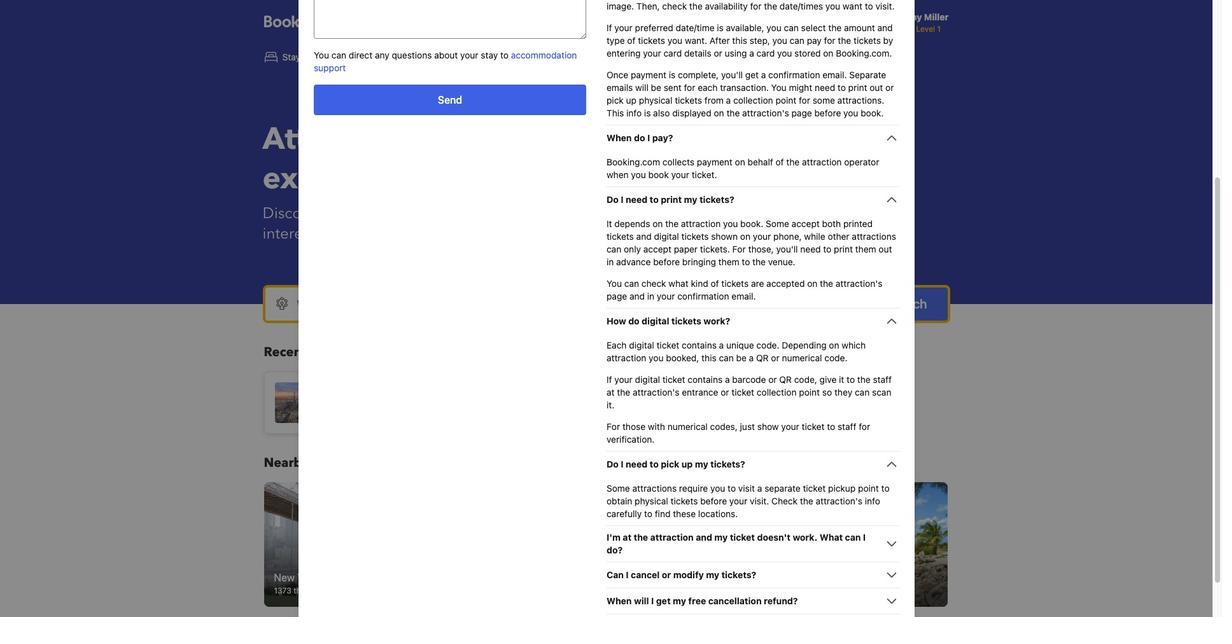 Task type: describe. For each thing, give the bounding box(es) containing it.
do inside key west 211 things to do
[[785, 586, 794, 596]]

my left free
[[673, 596, 686, 607]]

to down book at top right
[[649, 194, 658, 205]]

sent
[[664, 82, 681, 93]]

some inside it depends on the attraction you book. some accept both printed tickets and digital tickets shown on your phone, while other attractions can only accept paper tickets. for those, you'll need to print them out in advance before bringing them to the venue.
[[766, 218, 789, 229]]

a left unique
[[719, 340, 724, 351]]

tickets? for do i need to print my tickets?
[[699, 194, 734, 205]]

on up those,
[[740, 231, 750, 242]]

0 horizontal spatial is
[[644, 108, 651, 118]]

0 vertical spatial code.
[[756, 340, 779, 351]]

attraction inside it depends on the attraction you book. some accept both printed tickets and digital tickets shown on your phone, while other attractions can only accept paper tickets. for those, you'll need to print them out in advance before bringing them to the venue.
[[681, 218, 721, 229]]

they
[[834, 387, 852, 398]]

can inside it depends on the attraction you book. some accept both printed tickets and digital tickets shown on your phone, while other attractions can only accept paper tickets. for those, you'll need to print them out in advance before bringing them to the venue.
[[606, 244, 621, 255]]

you inside "some attractions require you to visit a separate ticket pickup point to obtain physical tickets before your visit. check the attraction's info carefully to find these locations."
[[710, 483, 725, 494]]

the inside you can check what kind of tickets are accepted on the attraction's page and in your confirmation email.
[[820, 278, 833, 289]]

las vegas image
[[495, 483, 717, 607]]

any
[[375, 50, 389, 60]]

emails
[[606, 82, 633, 93]]

+
[[442, 52, 447, 62]]

the right select at the right top of the page
[[828, 22, 842, 33]]

to inside new york 1373 things to do
[[318, 586, 325, 596]]

a down unique
[[749, 353, 754, 364]]

how
[[606, 316, 626, 327]]

accommodation support link
[[314, 50, 577, 73]]

to left visit in the bottom right of the page
[[727, 483, 736, 494]]

for inside it depends on the attraction you book. some accept both printed tickets and digital tickets shown on your phone, while other attractions can only accept paper tickets. for those, you'll need to print them out in advance before bringing them to the venue.
[[732, 244, 746, 255]]

can inside if your digital ticket contains a barcode or qr code, give it to the staff at the attraction's entrance or ticket collection point so they can scan it.
[[855, 387, 870, 398]]

i down the cancel at bottom right
[[651, 596, 654, 607]]

tickets.
[[700, 244, 730, 255]]

0 horizontal spatial accept
[[643, 244, 671, 255]]

to right stay
[[500, 50, 508, 60]]

book. inside it depends on the attraction you book. some accept both printed tickets and digital tickets shown on your phone, while other attractions can only accept paper tickets. for those, you'll need to print them out in advance before bringing them to the venue.
[[740, 218, 763, 229]]

using
[[725, 48, 747, 59]]

complete,
[[678, 69, 719, 80]]

to inside if your digital ticket contains a barcode or qr code, give it to the staff at the attraction's entrance or ticket collection point so they can scan it.
[[847, 374, 855, 385]]

stored
[[794, 48, 821, 59]]

once
[[606, 69, 628, 80]]

payment inside 'booking.com collects payment on behalf of the attraction operator when you book your ticket.'
[[697, 157, 732, 167]]

the inside i'm at the attraction and my ticket doesn't work. what can i do?
[[634, 532, 648, 543]]

just
[[740, 421, 755, 432]]

can left select at the right top of the page
[[784, 22, 799, 33]]

the down those,
[[752, 257, 766, 267]]

Write your message for us here... text field
[[314, 0, 586, 39]]

and left travel on the top of page
[[325, 223, 352, 244]]

new york image
[[264, 483, 485, 607]]

attractions link
[[572, 43, 656, 71]]

numerical inside for those with numerical codes, just show your ticket to staff for verification.
[[667, 421, 708, 432]]

kind
[[691, 278, 708, 289]]

the right it
[[857, 374, 870, 385]]

1 vertical spatial them
[[718, 257, 739, 267]]

when do i pay? button
[[606, 131, 899, 146]]

point inside "some attractions require you to visit a separate ticket pickup point to obtain physical tickets before your visit. check the attraction's info carefully to find these locations."
[[858, 483, 879, 494]]

from
[[704, 95, 724, 106]]

taxis
[[718, 52, 738, 62]]

2 card from the left
[[756, 48, 775, 59]]

it depends on the attraction you book. some accept both printed tickets and digital tickets shown on your phone, while other attractions can only accept paper tickets. for those, you'll need to print them out in advance before bringing them to the venue.
[[606, 218, 896, 267]]

each
[[698, 82, 717, 93]]

can
[[606, 570, 624, 581]]

0 horizontal spatial experiences
[[263, 158, 443, 200]]

the down do i need to print my tickets?
[[665, 218, 678, 229]]

out inside it depends on the attraction you book. some accept both printed tickets and digital tickets shown on your phone, while other attractions can only accept paper tickets. for those, you'll need to print them out in advance before bringing them to the venue.
[[879, 244, 892, 255]]

qr inside each digital ticket contains a unique code. depending on which attraction you booked, this can be a qr or numerical code.
[[756, 353, 769, 364]]

and inside i'm at the attraction and my ticket doesn't work. what can i do?
[[696, 532, 712, 543]]

to left find
[[644, 509, 652, 520]]

key
[[737, 572, 754, 584]]

attractions, activities, and experiences discover new attractions and experiences to match your interests and travel style
[[263, 118, 651, 244]]

pick inside dropdown button
[[661, 459, 679, 470]]

west
[[757, 572, 780, 584]]

ticket inside "some attractions require you to visit a separate ticket pickup point to obtain physical tickets before your visit. check the attraction's info carefully to find these locations."
[[803, 483, 826, 494]]

can i cancel or modify my tickets?
[[606, 570, 756, 581]]

flight + hotel
[[416, 52, 472, 62]]

flights
[[347, 52, 374, 62]]

key west image
[[727, 483, 948, 607]]

airport taxis link
[[659, 43, 748, 71]]

modify
[[673, 570, 704, 581]]

attractions.
[[837, 95, 884, 106]]

tickets? for can i cancel or modify my tickets?
[[721, 570, 756, 581]]

point inside once payment is complete, you'll get a confirmation email. separate emails will be sent for each transaction. you might need to print out or pick up physical tickets from a collection point for some attractions. this info is also displayed on the attraction's page before you book.
[[775, 95, 796, 106]]

this inside if your preferred date/time is available, you can select the amount and type of tickets you want. after this step, you can pay for the tickets by entering your card details or using a card you stored on booking.com.
[[732, 35, 747, 46]]

attraction inside 'booking.com collects payment on behalf of the attraction operator when you book your ticket.'
[[802, 157, 842, 167]]

if for if your preferred date/time is available, you can select the amount and type of tickets you want. after this step, you can pay for the tickets by entering your card details or using a card you stored on booking.com.
[[606, 22, 612, 33]]

you can check what kind of tickets are accepted on the attraction's page and in your confirmation email.
[[606, 278, 882, 302]]

when will i get my free cancellation refund? button
[[606, 594, 899, 609]]

it
[[606, 218, 612, 229]]

on right depends
[[652, 218, 663, 229]]

email. inside once payment is complete, you'll get a confirmation email. separate emails will be sent for each transaction. you might need to print out or pick up physical tickets from a collection point for some attractions. this info is also displayed on the attraction's page before you book.
[[822, 69, 847, 80]]

print inside once payment is complete, you'll get a confirmation email. separate emails will be sent for each transaction. you might need to print out or pick up physical tickets from a collection point for some attractions. this info is also displayed on the attraction's page before you book.
[[848, 82, 867, 93]]

those,
[[748, 244, 774, 255]]

it.
[[606, 400, 614, 411]]

stay
[[481, 50, 498, 60]]

contains inside if your digital ticket contains a barcode or qr code, give it to the staff at the attraction's entrance or ticket collection point so they can scan it.
[[687, 374, 722, 385]]

free
[[688, 596, 706, 607]]

preferred
[[635, 22, 673, 33]]

to inside key west 211 things to do
[[775, 586, 783, 596]]

a right from
[[726, 95, 731, 106]]

stays
[[282, 52, 305, 62]]

details
[[684, 48, 711, 59]]

do left pay?
[[634, 132, 645, 143]]

ticket down the booked,
[[662, 374, 685, 385]]

some inside "some attractions require you to visit a separate ticket pickup point to obtain physical tickets before your visit. check the attraction's info carefully to find these locations."
[[606, 483, 630, 494]]

to down those,
[[742, 257, 750, 267]]

the inside once payment is complete, you'll get a confirmation email. separate emails will be sent for each transaction. you might need to print out or pick up physical tickets from a collection point for some attractions. this info is also displayed on the attraction's page before you book.
[[726, 108, 740, 118]]

i left pay?
[[647, 132, 650, 143]]

type
[[606, 35, 625, 46]]

tickets up paper
[[681, 231, 709, 242]]

do i need to pick up my tickets?
[[606, 459, 745, 470]]

after
[[709, 35, 730, 46]]

tickets inside "some attractions require you to visit a separate ticket pickup point to obtain physical tickets before your visit. check the attraction's info carefully to find these locations."
[[670, 496, 698, 507]]

recent searches
[[264, 344, 363, 361]]

0 vertical spatial them
[[855, 244, 876, 255]]

1 vertical spatial code.
[[824, 353, 847, 364]]

attraction's inside "some attractions require you to visit a separate ticket pickup point to obtain physical tickets before your visit. check the attraction's info carefully to find these locations."
[[816, 496, 862, 507]]

print inside it depends on the attraction you book. some accept both printed tickets and digital tickets shown on your phone, while other attractions can only accept paper tickets. for those, you'll need to print them out in advance before bringing them to the venue.
[[834, 244, 853, 255]]

recent
[[264, 344, 306, 361]]

info inside once payment is complete, you'll get a confirmation email. separate emails will be sent for each transaction. you might need to print out or pick up physical tickets from a collection point for some attractions. this info is also displayed on the attraction's page before you book.
[[626, 108, 642, 118]]

if your preferred date/time is available, you can select the amount and type of tickets you want. after this step, you can pay for the tickets by entering your card details or using a card you stored on booking.com.
[[606, 22, 893, 59]]

before inside once payment is complete, you'll get a confirmation email. separate emails will be sent for each transaction. you might need to print out or pick up physical tickets from a collection point for some attractions. this info is also displayed on the attraction's page before you book.
[[814, 108, 841, 118]]

discover
[[263, 203, 323, 224]]

when
[[606, 169, 628, 180]]

activities,
[[440, 118, 581, 160]]

and inside you can check what kind of tickets are accepted on the attraction's page and in your confirmation email.
[[629, 291, 645, 302]]

flight
[[416, 52, 439, 62]]

a inside if your preferred date/time is available, you can select the amount and type of tickets you want. after this step, you can pay for the tickets by entering your card details or using a card you stored on booking.com.
[[749, 48, 754, 59]]

a up transaction.
[[761, 69, 766, 80]]

booking.com
[[606, 157, 660, 167]]

your left stay
[[460, 50, 478, 60]]

rentals
[[530, 52, 558, 62]]

paper
[[674, 244, 698, 255]]

and right style
[[436, 203, 463, 224]]

attraction's inside if your digital ticket contains a barcode or qr code, give it to the staff at the attraction's entrance or ticket collection point so they can scan it.
[[632, 387, 679, 398]]

get inside once payment is complete, you'll get a confirmation email. separate emails will be sent for each transaction. you might need to print out or pick up physical tickets from a collection point for some attractions. this info is also displayed on the attraction's page before you book.
[[745, 69, 759, 80]]

operator
[[844, 157, 879, 167]]

separate
[[764, 483, 800, 494]]

numerical inside each digital ticket contains a unique code. depending on which attraction you booked, this can be a qr or numerical code.
[[782, 353, 822, 364]]

of for on
[[710, 278, 719, 289]]

my for print
[[684, 194, 697, 205]]

when will i get my free cancellation refund?
[[606, 596, 798, 607]]

do for do i need to pick up my tickets?
[[606, 459, 618, 470]]

pickup
[[828, 483, 856, 494]]

amount
[[844, 22, 875, 33]]

search button
[[867, 288, 948, 321]]

on inside each digital ticket contains a unique code. depending on which attraction you booked, this can be a qr or numerical code.
[[829, 340, 839, 351]]

will inside when will i get my free cancellation refund? dropdown button
[[634, 596, 649, 607]]

only
[[624, 244, 641, 255]]

at inside i'm at the attraction and my ticket doesn't work. what can i do?
[[623, 532, 631, 543]]

you can direct any questions about your stay to
[[314, 50, 511, 60]]

be inside each digital ticket contains a unique code. depending on which attraction you booked, this can be a qr or numerical code.
[[736, 353, 746, 364]]

physical inside "some attractions require you to visit a separate ticket pickup point to obtain physical tickets before your visit. check the attraction's info carefully to find these locations."
[[635, 496, 668, 507]]

the up 'those'
[[617, 387, 630, 398]]

do right the 'how'
[[628, 316, 639, 327]]

ticket down barcode
[[731, 387, 754, 398]]

printed
[[843, 218, 873, 229]]

your inside attractions, activities, and experiences discover new attractions and experiences to match your interests and travel style
[[620, 203, 651, 224]]

you inside it depends on the attraction you book. some accept both printed tickets and digital tickets shown on your phone, while other attractions can only accept paper tickets. for those, you'll need to print them out in advance before bringing them to the venue.
[[723, 218, 738, 229]]

accommodation support
[[314, 50, 577, 73]]

attraction inside i'm at the attraction and my ticket doesn't work. what can i do?
[[650, 532, 693, 543]]

page inside once payment is complete, you'll get a confirmation email. separate emails will be sent for each transaction. you might need to print out or pick up physical tickets from a collection point for some attractions. this info is also displayed on the attraction's page before you book.
[[791, 108, 812, 118]]

support
[[314, 62, 346, 73]]

your up "type"
[[614, 22, 632, 33]]

booking.com.
[[836, 48, 892, 59]]

collection inside if your digital ticket contains a barcode or qr code, give it to the staff at the attraction's entrance or ticket collection point so they can scan it.
[[757, 387, 797, 398]]

the inside "some attractions require you to visit a separate ticket pickup point to obtain physical tickets before your visit. check the attraction's info carefully to find these locations."
[[800, 496, 813, 507]]

travel
[[356, 223, 394, 244]]

give
[[819, 374, 836, 385]]

this inside each digital ticket contains a unique code. depending on which attraction you booked, this can be a qr or numerical code.
[[701, 353, 716, 364]]

booked,
[[666, 353, 699, 364]]

new
[[327, 203, 356, 224]]

your inside for those with numerical codes, just show your ticket to staff for verification.
[[781, 421, 799, 432]]

you left the want.
[[667, 35, 682, 46]]

other
[[828, 231, 849, 242]]

can up stored
[[790, 35, 804, 46]]

you for questions
[[314, 50, 329, 60]]

i right can
[[626, 570, 629, 581]]

payment inside once payment is complete, you'll get a confirmation email. separate emails will be sent for each transaction. you might need to print out or pick up physical tickets from a collection point for some attractions. this info is also displayed on the attraction's page before you book.
[[631, 69, 666, 80]]

nearby destinations
[[264, 455, 388, 472]]

tickets up 'booking.com.'
[[853, 35, 881, 46]]

your inside you can check what kind of tickets are accepted on the attraction's page and in your confirmation email.
[[657, 291, 675, 302]]

how do digital tickets work? element
[[606, 329, 899, 446]]

airport taxis
[[687, 52, 738, 62]]

you inside 'booking.com collects payment on behalf of the attraction operator when you book your ticket.'
[[631, 169, 646, 180]]

your inside it depends on the attraction you book. some accept both printed tickets and digital tickets shown on your phone, while other attractions can only accept paper tickets. for those, you'll need to print them out in advance before bringing them to the venue.
[[753, 231, 771, 242]]

my up require
[[695, 459, 708, 470]]

of inside if your preferred date/time is available, you can select the amount and type of tickets you want. after this step, you can pay for the tickets by entering your card details or using a card you stored on booking.com.
[[627, 35, 635, 46]]

of for when
[[775, 157, 784, 167]]

1 vertical spatial experiences
[[467, 203, 551, 224]]

those
[[622, 421, 645, 432]]

tickets down it
[[606, 231, 634, 242]]

send
[[438, 94, 462, 106]]

some
[[813, 95, 835, 106]]

to inside for those with numerical codes, just show your ticket to staff for verification.
[[827, 421, 835, 432]]

once payment is complete, you'll get a confirmation email. separate emails will be sent for each transaction. you might need to print out or pick up physical tickets from a collection point for some attractions. this info is also displayed on the attraction's page before you book.
[[606, 69, 894, 118]]

collects
[[662, 157, 694, 167]]

your down preferred
[[643, 48, 661, 59]]

match
[[573, 203, 616, 224]]

visit.
[[750, 496, 769, 507]]

and up the when on the top
[[588, 118, 645, 160]]

style
[[398, 223, 430, 244]]

unique
[[726, 340, 754, 351]]

1 horizontal spatial is
[[669, 69, 675, 80]]

staff inside for those with numerical codes, just show your ticket to staff for verification.
[[838, 421, 856, 432]]

do i need to print my tickets? element
[[606, 208, 899, 303]]

you inside each digital ticket contains a unique code. depending on which attraction you booked, this can be a qr or numerical code.
[[649, 353, 663, 364]]

obtain
[[606, 496, 632, 507]]

transaction.
[[720, 82, 769, 93]]

confirmation inside you can check what kind of tickets are accepted on the attraction's page and in your confirmation email.
[[677, 291, 729, 302]]



Task type: locate. For each thing, give the bounding box(es) containing it.
at up "it." at bottom
[[606, 387, 614, 398]]

0 vertical spatial contains
[[682, 340, 717, 351]]

the down transaction.
[[726, 108, 740, 118]]

pick up this
[[606, 95, 624, 106]]

digital inside if your digital ticket contains a barcode or qr code, give it to the staff at the attraction's entrance or ticket collection point so they can scan it.
[[635, 374, 660, 385]]

0 vertical spatial email.
[[822, 69, 847, 80]]

you down attractions.
[[843, 108, 858, 118]]

payment up sent
[[631, 69, 666, 80]]

attractions
[[600, 52, 645, 62]]

if inside if your preferred date/time is available, you can select the amount and type of tickets you want. after this step, you can pay for the tickets by entering your card details or using a card you stored on booking.com.
[[606, 22, 612, 33]]

things inside new york 1373 things to do
[[294, 586, 316, 596]]

you right step,
[[772, 35, 787, 46]]

1 when from the top
[[606, 132, 632, 143]]

be down unique
[[736, 353, 746, 364]]

1 vertical spatial book.
[[740, 218, 763, 229]]

your inside if your digital ticket contains a barcode or qr code, give it to the staff at the attraction's entrance or ticket collection point so they can scan it.
[[614, 374, 632, 385]]

1 vertical spatial email.
[[731, 291, 756, 302]]

available,
[[726, 22, 764, 33]]

before
[[814, 108, 841, 118], [653, 257, 680, 267], [700, 496, 727, 507]]

1 vertical spatial you'll
[[776, 244, 798, 255]]

pay
[[807, 35, 822, 46]]

you up support at the top left
[[314, 50, 329, 60]]

the right accepted
[[820, 278, 833, 289]]

1 vertical spatial some
[[606, 483, 630, 494]]

the down amount
[[838, 35, 851, 46]]

2 horizontal spatial is
[[717, 22, 723, 33]]

work?
[[703, 316, 730, 327]]

0 horizontal spatial qr
[[756, 353, 769, 364]]

2 things from the left
[[751, 586, 773, 596]]

staff inside if your digital ticket contains a barcode or qr code, give it to the staff at the attraction's entrance or ticket collection point so they can scan it.
[[873, 374, 892, 385]]

you left stored
[[777, 48, 792, 59]]

entrance
[[682, 387, 718, 398]]

my for modify
[[706, 570, 719, 581]]

pay?
[[652, 132, 673, 143]]

attraction down each
[[606, 353, 646, 364]]

stays link
[[254, 43, 316, 71]]

you
[[766, 22, 781, 33], [667, 35, 682, 46], [772, 35, 787, 46], [777, 48, 792, 59], [843, 108, 858, 118], [631, 169, 646, 180], [723, 218, 738, 229], [649, 353, 663, 364], [710, 483, 725, 494]]

the inside 'booking.com collects payment on behalf of the attraction operator when you book your ticket.'
[[786, 157, 799, 167]]

digital down check
[[642, 316, 669, 327]]

when for when do i pay?
[[606, 132, 632, 143]]

my down ticket.
[[684, 194, 697, 205]]

1 horizontal spatial point
[[799, 387, 820, 398]]

your inside 'booking.com collects payment on behalf of the attraction operator when you book your ticket.'
[[671, 169, 689, 180]]

this up the using
[[732, 35, 747, 46]]

my for and
[[714, 532, 728, 543]]

contains inside each digital ticket contains a unique code. depending on which attraction you booked, this can be a qr or numerical code.
[[682, 340, 717, 351]]

0 vertical spatial is
[[717, 22, 723, 33]]

locations.
[[698, 509, 738, 520]]

can inside you can check what kind of tickets are accepted on the attraction's page and in your confirmation email.
[[624, 278, 639, 289]]

1 vertical spatial print
[[661, 194, 682, 205]]

1 vertical spatial qr
[[779, 374, 792, 385]]

ticket down so
[[802, 421, 824, 432]]

need inside once payment is complete, you'll get a confirmation email. separate emails will be sent for each transaction. you might need to print out or pick up physical tickets from a collection point for some attractions. this info is also displayed on the attraction's page before you book.
[[815, 82, 835, 93]]

email. down are
[[731, 291, 756, 302]]

your up those,
[[753, 231, 771, 242]]

to right pickup
[[881, 483, 889, 494]]

0 horizontal spatial info
[[626, 108, 642, 118]]

tickets inside how do digital tickets work? dropdown button
[[671, 316, 701, 327]]

a left barcode
[[725, 374, 730, 385]]

0 horizontal spatial point
[[775, 95, 796, 106]]

print down other
[[834, 244, 853, 255]]

your inside "some attractions require you to visit a separate ticket pickup point to obtain physical tickets before your visit. check the attraction's info carefully to find these locations."
[[729, 496, 747, 507]]

0 vertical spatial get
[[745, 69, 759, 80]]

do for do i need to print my tickets?
[[606, 194, 618, 205]]

in inside it depends on the attraction you book. some accept both printed tickets and digital tickets shown on your phone, while other attractions can only accept paper tickets. for those, you'll need to print them out in advance before bringing them to the venue.
[[606, 257, 614, 267]]

you up step,
[[766, 22, 781, 33]]

experiences
[[263, 158, 443, 200], [467, 203, 551, 224]]

accept right 'only'
[[643, 244, 671, 255]]

page inside you can check what kind of tickets are accepted on the attraction's page and in your confirmation email.
[[606, 291, 627, 302]]

you left might
[[771, 82, 786, 93]]

1 if from the top
[[606, 22, 612, 33]]

0 horizontal spatial attractions
[[360, 203, 432, 224]]

for left 'those'
[[606, 421, 620, 432]]

them
[[855, 244, 876, 255], [718, 257, 739, 267]]

scan
[[872, 387, 891, 398]]

qr left "code," on the right of page
[[779, 374, 792, 385]]

do up it
[[606, 194, 618, 205]]

1 vertical spatial you
[[771, 82, 786, 93]]

some up phone,
[[766, 218, 789, 229]]

0 horizontal spatial them
[[718, 257, 739, 267]]

1 vertical spatial point
[[799, 387, 820, 398]]

i down the when on the top
[[621, 194, 623, 205]]

email. inside you can check what kind of tickets are accepted on the attraction's page and in your confirmation email.
[[731, 291, 756, 302]]

airport
[[687, 52, 716, 62]]

can right they on the right bottom of the page
[[855, 387, 870, 398]]

1 horizontal spatial page
[[791, 108, 812, 118]]

or inside if your preferred date/time is available, you can select the amount and type of tickets you want. after this step, you can pay for the tickets by entering your card details or using a card you stored on booking.com.
[[714, 48, 722, 59]]

2 do from the top
[[606, 459, 618, 470]]

for down shown
[[732, 244, 746, 255]]

on
[[823, 48, 833, 59], [714, 108, 724, 118], [735, 157, 745, 167], [652, 218, 663, 229], [740, 231, 750, 242], [807, 278, 817, 289], [829, 340, 839, 351]]

code. right unique
[[756, 340, 779, 351]]

do
[[634, 132, 645, 143], [628, 316, 639, 327], [327, 586, 337, 596], [785, 586, 794, 596]]

be inside once payment is complete, you'll get a confirmation email. separate emails will be sent for each transaction. you might need to print out or pick up physical tickets from a collection point for some attractions. this info is also displayed on the attraction's page before you book.
[[651, 82, 661, 93]]

1 horizontal spatial be
[[736, 353, 746, 364]]

nearby
[[264, 455, 309, 472]]

to right the 1373
[[318, 586, 325, 596]]

out inside once payment is complete, you'll get a confirmation email. separate emails will be sent for each transaction. you might need to print out or pick up physical tickets from a collection point for some attractions. this info is also displayed on the attraction's page before you book.
[[870, 82, 883, 93]]

1 vertical spatial collection
[[757, 387, 797, 398]]

collection down transaction.
[[733, 95, 773, 106]]

1 horizontal spatial you
[[606, 278, 622, 289]]

0 vertical spatial this
[[732, 35, 747, 46]]

2 vertical spatial attractions
[[632, 483, 677, 494]]

what
[[668, 278, 688, 289]]

or inside once payment is complete, you'll get a confirmation email. separate emails will be sent for each transaction. you might need to print out or pick up physical tickets from a collection point for some attractions. this info is also displayed on the attraction's page before you book.
[[885, 82, 894, 93]]

hotel
[[450, 52, 472, 62]]

you
[[314, 50, 329, 60], [771, 82, 786, 93], [606, 278, 622, 289]]

and down locations.
[[696, 532, 712, 543]]

1373
[[274, 586, 291, 596]]

1 horizontal spatial attractions
[[632, 483, 677, 494]]

how do digital tickets work?
[[606, 316, 730, 327]]

need up depends
[[626, 194, 647, 205]]

print inside do i need to print my tickets? dropdown button
[[661, 194, 682, 205]]

1 vertical spatial before
[[653, 257, 680, 267]]

destinations
[[313, 455, 388, 472]]

on left which
[[829, 340, 839, 351]]

behalf
[[747, 157, 773, 167]]

0 horizontal spatial pick
[[606, 95, 624, 106]]

1 horizontal spatial payment
[[697, 157, 732, 167]]

when do i pay?
[[606, 132, 673, 143]]

2 horizontal spatial point
[[858, 483, 879, 494]]

and inside if your preferred date/time is available, you can select the amount and type of tickets you want. after this step, you can pay for the tickets by entering your card details or using a card you stored on booking.com.
[[877, 22, 893, 33]]

card down step,
[[756, 48, 775, 59]]

things for west
[[751, 586, 773, 596]]

collection down barcode
[[757, 387, 797, 398]]

of inside you can check what kind of tickets are accepted on the attraction's page and in your confirmation email.
[[710, 278, 719, 289]]

in down check
[[647, 291, 654, 302]]

1 horizontal spatial code.
[[824, 353, 847, 364]]

page
[[791, 108, 812, 118], [606, 291, 627, 302]]

can i cancel or modify my tickets? button
[[606, 568, 899, 583]]

1 vertical spatial if
[[606, 374, 612, 385]]

can
[[784, 22, 799, 33], [790, 35, 804, 46], [331, 50, 346, 60], [606, 244, 621, 255], [624, 278, 639, 289], [719, 353, 734, 364], [855, 387, 870, 398], [845, 532, 861, 543]]

0 vertical spatial will
[[635, 82, 648, 93]]

and down check
[[629, 291, 645, 302]]

a inside "some attractions require you to visit a separate ticket pickup point to obtain physical tickets before your visit. check the attraction's info carefully to find these locations."
[[757, 483, 762, 494]]

can left 'only'
[[606, 244, 621, 255]]

before inside it depends on the attraction you book. some accept both printed tickets and digital tickets shown on your phone, while other attractions can only accept paper tickets. for those, you'll need to print them out in advance before bringing them to the venue.
[[653, 257, 680, 267]]

check
[[771, 496, 797, 507]]

i down verification.
[[621, 459, 623, 470]]

qr inside if your digital ticket contains a barcode or qr code, give it to the staff at the attraction's entrance or ticket collection point so they can scan it.
[[779, 374, 792, 385]]

1 horizontal spatial accept
[[791, 218, 820, 229]]

need inside it depends on the attraction you book. some accept both printed tickets and digital tickets shown on your phone, while other attractions can only accept paper tickets. for those, you'll need to print them out in advance before bringing them to the venue.
[[800, 244, 821, 255]]

do inside new york 1373 things to do
[[327, 586, 337, 596]]

to left match
[[555, 203, 569, 224]]

1 vertical spatial in
[[647, 291, 654, 302]]

0 horizontal spatial email.
[[731, 291, 756, 302]]

numerical
[[782, 353, 822, 364], [667, 421, 708, 432]]

0 horizontal spatial staff
[[838, 421, 856, 432]]

for inside for those with numerical codes, just show your ticket to staff for verification.
[[859, 421, 870, 432]]

on inside once payment is complete, you'll get a confirmation email. separate emails will be sent for each transaction. you might need to print out or pick up physical tickets from a collection point for some attractions. this info is also displayed on the attraction's page before you book.
[[714, 108, 724, 118]]

1 vertical spatial will
[[634, 596, 649, 607]]

will
[[635, 82, 648, 93], [634, 596, 649, 607]]

of
[[627, 35, 635, 46], [775, 157, 784, 167], [710, 278, 719, 289]]

1 things from the left
[[294, 586, 316, 596]]

1 horizontal spatial them
[[855, 244, 876, 255]]

0 vertical spatial tickets?
[[699, 194, 734, 205]]

0 vertical spatial confirmation
[[768, 69, 820, 80]]

payment
[[631, 69, 666, 80], [697, 157, 732, 167]]

digital inside dropdown button
[[642, 316, 669, 327]]

1 card from the left
[[663, 48, 682, 59]]

you inside once payment is complete, you'll get a confirmation email. separate emails will be sent for each transaction. you might need to print out or pick up physical tickets from a collection point for some attractions. this info is also displayed on the attraction's page before you book.
[[843, 108, 858, 118]]

cancel
[[631, 570, 659, 581]]

0 horizontal spatial confirmation
[[677, 291, 729, 302]]

pick
[[606, 95, 624, 106], [661, 459, 679, 470]]

get inside dropdown button
[[656, 596, 670, 607]]

2 vertical spatial print
[[834, 244, 853, 255]]

to down verification.
[[649, 459, 658, 470]]

up up require
[[681, 459, 693, 470]]

advance
[[616, 257, 651, 267]]

attractions inside it depends on the attraction you book. some accept both printed tickets and digital tickets shown on your phone, while other attractions can only accept paper tickets. for those, you'll need to print them out in advance before bringing them to the venue.
[[852, 231, 896, 242]]

attraction left operator on the top of page
[[802, 157, 842, 167]]

for
[[824, 35, 835, 46], [684, 82, 695, 93], [799, 95, 810, 106], [859, 421, 870, 432]]

ticket inside each digital ticket contains a unique code. depending on which attraction you booked, this can be a qr or numerical code.
[[656, 340, 679, 351]]

my down locations.
[[714, 532, 728, 543]]

you left the booked,
[[649, 353, 663, 364]]

collection
[[733, 95, 773, 106], [757, 387, 797, 398]]

tickets inside once payment is complete, you'll get a confirmation email. separate emails will be sent for each transaction. you might need to print out or pick up physical tickets from a collection point for some attractions. this info is also displayed on the attraction's page before you book.
[[675, 95, 702, 106]]

things for york
[[294, 586, 316, 596]]

on inside 'booking.com collects payment on behalf of the attraction operator when you book your ticket.'
[[735, 157, 745, 167]]

each
[[606, 340, 627, 351]]

1 horizontal spatial this
[[732, 35, 747, 46]]

code.
[[756, 340, 779, 351], [824, 353, 847, 364]]

0 horizontal spatial get
[[656, 596, 670, 607]]

i'm
[[606, 532, 620, 543]]

before inside "some attractions require you to visit a separate ticket pickup point to obtain physical tickets before your visit. check the attraction's info carefully to find these locations."
[[700, 496, 727, 507]]

will right emails
[[635, 82, 648, 93]]

need
[[815, 82, 835, 93], [626, 194, 647, 205], [800, 244, 821, 255], [626, 459, 647, 470]]

pick up require
[[661, 459, 679, 470]]

check
[[641, 278, 666, 289]]

phone,
[[773, 231, 802, 242]]

to right it
[[847, 374, 855, 385]]

is up sent
[[669, 69, 675, 80]]

can up support at the top left
[[331, 50, 346, 60]]

0 horizontal spatial of
[[627, 35, 635, 46]]

1 horizontal spatial qr
[[779, 374, 792, 385]]

0 vertical spatial staff
[[873, 374, 892, 385]]

by
[[883, 35, 893, 46]]

on inside if your preferred date/time is available, you can select the amount and type of tickets you want. after this step, you can pay for the tickets by entering your card details or using a card you stored on booking.com.
[[823, 48, 833, 59]]

both
[[822, 218, 841, 229]]

booking.com image
[[264, 15, 356, 31]]

on left behalf at the top
[[735, 157, 745, 167]]

searches
[[310, 344, 363, 361]]

1 vertical spatial tickets?
[[710, 459, 745, 470]]

attractions,
[[263, 118, 432, 160]]

0 horizontal spatial things
[[294, 586, 316, 596]]

1 vertical spatial page
[[606, 291, 627, 302]]

on right stored
[[823, 48, 833, 59]]

tickets up displayed
[[675, 95, 702, 106]]

before down some at the top of the page
[[814, 108, 841, 118]]

before down paper
[[653, 257, 680, 267]]

tickets inside you can check what kind of tickets are accepted on the attraction's page and in your confirmation email.
[[721, 278, 749, 289]]

cancellation
[[708, 596, 762, 607]]

up inside dropdown button
[[681, 459, 693, 470]]

2 horizontal spatial attractions
[[852, 231, 896, 242]]

i right what
[[863, 532, 866, 543]]

attraction's up with
[[632, 387, 679, 398]]

0 horizontal spatial code.
[[756, 340, 779, 351]]

require
[[679, 483, 708, 494]]

can inside each digital ticket contains a unique code. depending on which attraction you booked, this can be a qr or numerical code.
[[719, 353, 734, 364]]

1 horizontal spatial some
[[766, 218, 789, 229]]

physical up the also
[[639, 95, 672, 106]]

at
[[606, 387, 614, 398], [623, 532, 631, 543]]

out down the separate
[[870, 82, 883, 93]]

or inside each digital ticket contains a unique code. depending on which attraction you booked, this can be a qr or numerical code.
[[771, 353, 779, 364]]

0 vertical spatial info
[[626, 108, 642, 118]]

211
[[737, 586, 749, 596]]

new
[[274, 572, 295, 584]]

to inside attractions, activities, and experiences discover new attractions and experiences to match your interests and travel style
[[555, 203, 569, 224]]

new york 1373 things to do
[[274, 572, 337, 596]]

car
[[514, 52, 528, 62]]

0 vertical spatial be
[[651, 82, 661, 93]]

print down book at top right
[[661, 194, 682, 205]]

when for when will i get my free cancellation refund?
[[606, 596, 632, 607]]

attraction's down pickup
[[816, 496, 862, 507]]

do right the 1373
[[327, 586, 337, 596]]

attractions inside attractions, activities, and experiences discover new attractions and experiences to match your interests and travel style
[[360, 203, 432, 224]]

1 horizontal spatial get
[[745, 69, 759, 80]]

1 vertical spatial up
[[681, 459, 693, 470]]

the right behalf at the top
[[786, 157, 799, 167]]

0 vertical spatial pick
[[606, 95, 624, 106]]

1 horizontal spatial book.
[[861, 108, 884, 118]]

0 vertical spatial for
[[732, 244, 746, 255]]

separate
[[849, 69, 886, 80]]

1 vertical spatial payment
[[697, 157, 732, 167]]

0 vertical spatial book.
[[861, 108, 884, 118]]

attraction inside each digital ticket contains a unique code. depending on which attraction you booked, this can be a qr or numerical code.
[[606, 353, 646, 364]]

do i need to print my tickets? button
[[606, 192, 899, 208]]

this right the booked,
[[701, 353, 716, 364]]

0 vertical spatial print
[[848, 82, 867, 93]]

0 vertical spatial you'll
[[721, 69, 743, 80]]

do i need to print my tickets?
[[606, 194, 734, 205]]

your right it
[[620, 203, 651, 224]]

collection inside once payment is complete, you'll get a confirmation email. separate emails will be sent for each transaction. you might need to print out or pick up physical tickets from a collection point for some attractions. this info is also displayed on the attraction's page before you book.
[[733, 95, 773, 106]]

0 vertical spatial page
[[791, 108, 812, 118]]

step,
[[749, 35, 770, 46]]

ticket inside i'm at the attraction and my ticket doesn't work. what can i do?
[[730, 532, 755, 543]]

2 vertical spatial point
[[858, 483, 879, 494]]

0 vertical spatial when
[[606, 132, 632, 143]]

ticket left doesn't
[[730, 532, 755, 543]]

qr
[[756, 353, 769, 364], [779, 374, 792, 385]]

if for if your digital ticket contains a barcode or qr code, give it to the staff at the attraction's entrance or ticket collection point so they can scan it.
[[606, 374, 612, 385]]

or inside dropdown button
[[662, 570, 671, 581]]

verification.
[[606, 434, 654, 445]]

0 horizontal spatial card
[[663, 48, 682, 59]]

1 vertical spatial accept
[[643, 244, 671, 255]]

0 vertical spatial in
[[606, 257, 614, 267]]

2 when from the top
[[606, 596, 632, 607]]

0 vertical spatial accept
[[791, 218, 820, 229]]

and
[[877, 22, 893, 33], [588, 118, 645, 160], [436, 203, 463, 224], [325, 223, 352, 244], [636, 231, 651, 242], [629, 291, 645, 302], [696, 532, 712, 543]]

1 horizontal spatial staff
[[873, 374, 892, 385]]

1 horizontal spatial pick
[[661, 459, 679, 470]]

pick inside once payment is complete, you'll get a confirmation email. separate emails will be sent for each transaction. you might need to print out or pick up physical tickets from a collection point for some attractions. this info is also displayed on the attraction's page before you book.
[[606, 95, 624, 106]]

1 vertical spatial when
[[606, 596, 632, 607]]

0 horizontal spatial you
[[314, 50, 329, 60]]

date/time
[[676, 22, 714, 33]]

attractions inside "some attractions require you to visit a separate ticket pickup point to obtain physical tickets before your visit. check the attraction's info carefully to find these locations."
[[632, 483, 677, 494]]

staff down they on the right bottom of the page
[[838, 421, 856, 432]]

can down advance
[[624, 278, 639, 289]]

do?
[[606, 545, 622, 556]]

of right behalf at the top
[[775, 157, 784, 167]]

numerical down depending
[[782, 353, 822, 364]]

to up attractions.
[[837, 82, 846, 93]]

0 vertical spatial experiences
[[263, 158, 443, 200]]

displayed
[[672, 108, 711, 118]]

0 horizontal spatial numerical
[[667, 421, 708, 432]]

if
[[606, 22, 612, 33], [606, 374, 612, 385]]

ticket up the booked,
[[656, 340, 679, 351]]

tickets down preferred
[[638, 35, 665, 46]]

to down other
[[823, 244, 831, 255]]

attraction down find
[[650, 532, 693, 543]]

get up transaction.
[[745, 69, 759, 80]]

0 vertical spatial some
[[766, 218, 789, 229]]

confirmation inside once payment is complete, you'll get a confirmation email. separate emails will be sent for each transaction. you might need to print out or pick up physical tickets from a collection point for some attractions. this info is also displayed on the attraction's page before you book.
[[768, 69, 820, 80]]

1 vertical spatial contains
[[687, 374, 722, 385]]

to inside once payment is complete, you'll get a confirmation email. separate emails will be sent for each transaction. you might need to print out or pick up physical tickets from a collection point for some attractions. this info is also displayed on the attraction's page before you book.
[[837, 82, 846, 93]]

2 horizontal spatial you
[[771, 82, 786, 93]]

venue.
[[768, 257, 795, 267]]

ticket inside for those with numerical codes, just show your ticket to staff for verification.
[[802, 421, 824, 432]]

you down advance
[[606, 278, 622, 289]]

you'll inside it depends on the attraction you book. some accept both printed tickets and digital tickets shown on your phone, while other attractions can only accept paper tickets. for those, you'll need to print them out in advance before bringing them to the venue.
[[776, 244, 798, 255]]

you inside once payment is complete, you'll get a confirmation email. separate emails will be sent for each transaction. you might need to print out or pick up physical tickets from a collection point for some attractions. this info is also displayed on the attraction's page before you book.
[[771, 82, 786, 93]]

at right "i'm"
[[623, 532, 631, 543]]

1 horizontal spatial card
[[756, 48, 775, 59]]

2 vertical spatial you
[[606, 278, 622, 289]]

1 do from the top
[[606, 194, 618, 205]]

will down the cancel at bottom right
[[634, 596, 649, 607]]

can right what
[[845, 532, 861, 543]]

2 if from the top
[[606, 374, 612, 385]]

0 vertical spatial do
[[606, 194, 618, 205]]

work.
[[793, 532, 817, 543]]

up inside once payment is complete, you'll get a confirmation email. separate emails will be sent for each transaction. you might need to print out or pick up physical tickets from a collection point for some attractions. this info is also displayed on the attraction's page before you book.
[[626, 95, 636, 106]]

0 vertical spatial physical
[[639, 95, 672, 106]]

contains up entrance
[[687, 374, 722, 385]]

some attractions require you to visit a separate ticket pickup point to obtain physical tickets before your visit. check the attraction's info carefully to find these locations.
[[606, 483, 889, 520]]

on inside you can check what kind of tickets are accepted on the attraction's page and in your confirmation email.
[[807, 278, 817, 289]]

1 horizontal spatial things
[[751, 586, 773, 596]]

0 vertical spatial at
[[606, 387, 614, 398]]

attractions
[[360, 203, 432, 224], [852, 231, 896, 242], [632, 483, 677, 494]]

0 vertical spatial you
[[314, 50, 329, 60]]

and inside it depends on the attraction you book. some accept both printed tickets and digital tickets shown on your phone, while other attractions can only accept paper tickets. for those, you'll need to print them out in advance before bringing them to the venue.
[[636, 231, 651, 242]]

need down verification.
[[626, 459, 647, 470]]

you for kind
[[606, 278, 622, 289]]

at inside if your digital ticket contains a barcode or qr code, give it to the staff at the attraction's entrance or ticket collection point so they can scan it.
[[606, 387, 614, 398]]

staff
[[873, 374, 892, 385], [838, 421, 856, 432]]

things down west
[[751, 586, 773, 596]]

1 vertical spatial at
[[623, 532, 631, 543]]

0 horizontal spatial at
[[606, 387, 614, 398]]

refund?
[[764, 596, 798, 607]]

0 vertical spatial attractions
[[360, 203, 432, 224]]

page down might
[[791, 108, 812, 118]]

are
[[751, 278, 764, 289]]

info inside "some attractions require you to visit a separate ticket pickup point to obtain physical tickets before your visit. check the attraction's info carefully to find these locations."
[[865, 496, 880, 507]]

select
[[801, 22, 826, 33]]

digital up paper
[[654, 231, 679, 242]]

i inside i'm at the attraction and my ticket doesn't work. what can i do?
[[863, 532, 866, 543]]

can inside i'm at the attraction and my ticket doesn't work. what can i do?
[[845, 532, 861, 543]]

ticket.
[[692, 169, 717, 180]]

digital right each
[[629, 340, 654, 351]]

physical inside once payment is complete, you'll get a confirmation email. separate emails will be sent for each transaction. you might need to print out or pick up physical tickets from a collection point for some attractions. this info is also displayed on the attraction's page before you book.
[[639, 95, 672, 106]]

1 horizontal spatial you'll
[[776, 244, 798, 255]]

2 horizontal spatial before
[[814, 108, 841, 118]]

digital inside each digital ticket contains a unique code. depending on which attraction you booked, this can be a qr or numerical code.
[[629, 340, 654, 351]]

this
[[606, 108, 624, 118]]

1 vertical spatial is
[[669, 69, 675, 80]]

1 horizontal spatial of
[[710, 278, 719, 289]]

will inside once payment is complete, you'll get a confirmation email. separate emails will be sent for each transaction. you might need to print out or pick up physical tickets from a collection point for some attractions. this info is also displayed on the attraction's page before you book.
[[635, 82, 648, 93]]

in inside you can check what kind of tickets are accepted on the attraction's page and in your confirmation email.
[[647, 291, 654, 302]]

questions
[[392, 50, 432, 60]]



Task type: vqa. For each thing, say whether or not it's contained in the screenshot.
the rightmost 14,
no



